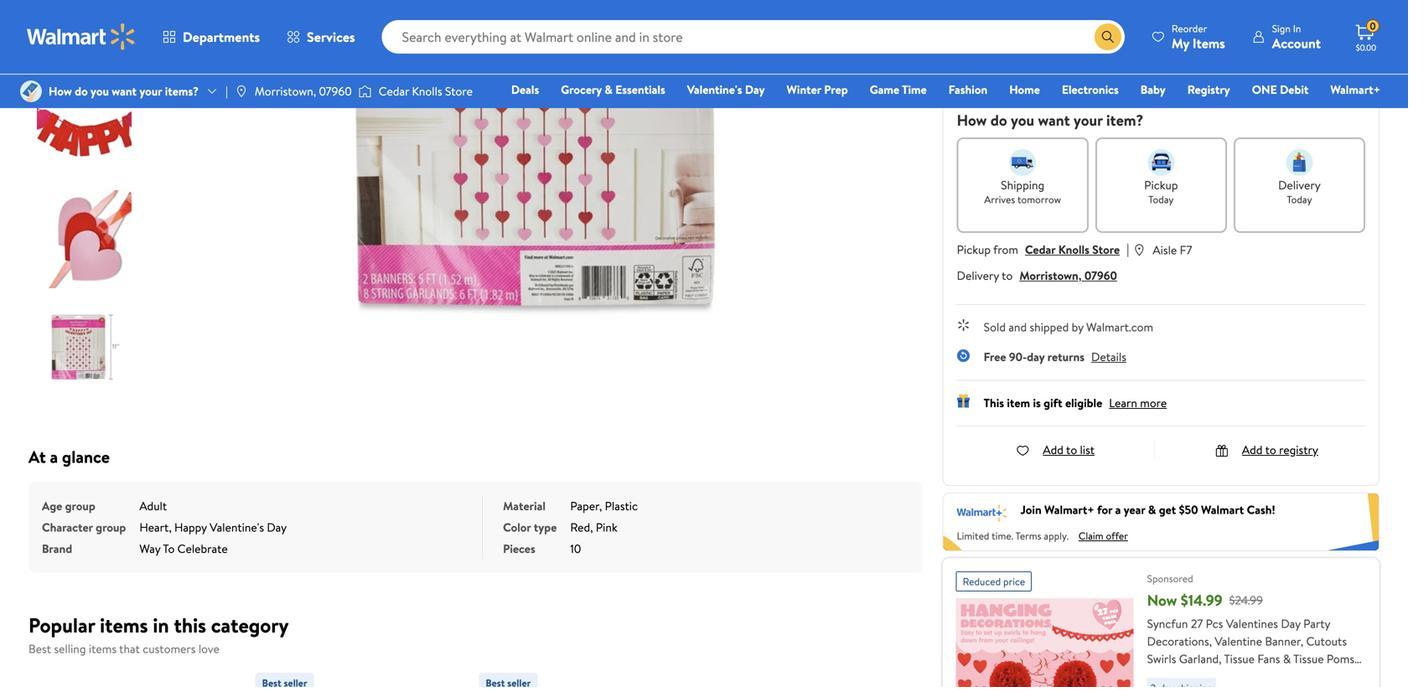 Task type: describe. For each thing, give the bounding box(es) containing it.
1 vertical spatial morristown,
[[1020, 267, 1082, 284]]

valentine's day red and pink happy valentine's day decoration kit, 10 pieces, by way to celebrate - image 5 of 5 image
[[37, 298, 135, 397]]

free 90-day returns details
[[984, 349, 1127, 365]]

1 vertical spatial items
[[89, 641, 117, 657]]

intent image for shipping image
[[1010, 149, 1037, 176]]

reorder my items
[[1172, 21, 1226, 52]]

baby
[[1141, 81, 1166, 98]]

0 vertical spatial walmart+
[[1331, 81, 1381, 98]]

intent image for delivery image
[[1287, 149, 1313, 176]]

1 tissue from the left
[[1225, 651, 1255, 667]]

departments
[[183, 28, 260, 46]]

reduced
[[963, 575, 1001, 589]]

0 vertical spatial group
[[65, 498, 95, 514]]

aisle f7
[[1153, 242, 1193, 258]]

valentine
[[1215, 633, 1263, 650]]

to for morristown,
[[1002, 267, 1013, 284]]

age
[[42, 498, 62, 514]]

purchased
[[1008, 18, 1052, 33]]

walmart.com
[[1087, 319, 1154, 335]]

pink
[[596, 519, 618, 536]]

0 horizontal spatial |
[[226, 83, 228, 99]]

in
[[1294, 21, 1302, 36]]

0 vertical spatial morristown,
[[255, 83, 316, 99]]

and
[[1009, 319, 1027, 335]]

items
[[1193, 34, 1226, 52]]

way
[[139, 541, 161, 557]]

morristown, 07960 button
[[1020, 267, 1118, 284]]

swirls
[[1148, 651, 1177, 667]]

selling
[[54, 641, 86, 657]]

add for add to list
[[1043, 442, 1064, 458]]

arrives
[[985, 192, 1016, 207]]

my
[[1172, 34, 1190, 52]]

walmart image
[[27, 23, 136, 50]]

how for how do you want your item?
[[957, 110, 987, 131]]

2 tissue from the left
[[1294, 651, 1324, 667]]

$50
[[1179, 502, 1199, 518]]

paper, plastic color type
[[503, 498, 638, 536]]

red,
[[570, 519, 593, 536]]

1 vertical spatial party
[[1325, 669, 1351, 685]]

details button
[[1092, 349, 1127, 365]]

plastic
[[605, 498, 638, 514]]

10
[[570, 541, 581, 557]]

valentine's day red and pink happy valentine's day decoration kit, 10 pieces, by way to celebrate - image 2 of 5 image
[[37, 0, 135, 72]]

27
[[1191, 616, 1203, 632]]

this
[[984, 395, 1005, 411]]

garland,
[[1180, 651, 1222, 667]]

add to cart button
[[957, 49, 1162, 82]]

now $14.99 group
[[943, 558, 1380, 688]]

sold and shipped by walmart.com
[[984, 319, 1154, 335]]

join walmart+ for a year & get $50 walmart cash!
[[1021, 502, 1276, 518]]

apply.
[[1044, 529, 1069, 543]]

more
[[1141, 395, 1167, 411]]

free
[[984, 349, 1007, 365]]

delivery for to
[[957, 267, 999, 284]]

offer
[[1106, 529, 1128, 543]]

price when purchased online
[[957, 18, 1081, 33]]

walmart plus image
[[957, 502, 1008, 522]]

learn more button
[[1110, 395, 1167, 411]]

valentine's day red and pink happy valentine's day decoration kit, 10 pieces, by way to celebrate - image 4 of 5 image
[[37, 190, 135, 288]]

type
[[534, 519, 557, 536]]

electronics link
[[1055, 80, 1127, 99]]

Walmart Site-Wide search field
[[382, 20, 1125, 54]]

walmart+ inside banner
[[1045, 502, 1095, 518]]

pickup for pickup today
[[1145, 177, 1178, 193]]

add to list
[[1043, 442, 1095, 458]]

pickup today
[[1145, 177, 1178, 207]]

winter prep link
[[779, 80, 856, 99]]

$24.99
[[1230, 592, 1263, 609]]

online
[[1055, 18, 1081, 33]]

search icon image
[[1102, 30, 1115, 44]]

items?
[[165, 83, 199, 99]]

fashion link
[[941, 80, 995, 99]]

valentine's inside "heart, happy valentine's day brand"
[[210, 519, 264, 536]]

day inside "heart, happy valentine's day brand"
[[267, 519, 287, 536]]

knolls inside pickup from cedar knolls store |
[[1059, 241, 1090, 258]]

pieces
[[503, 541, 536, 557]]

game
[[870, 81, 900, 98]]

cart
[[1069, 56, 1093, 74]]

do for how do you want your item?
[[991, 110, 1008, 131]]

morristown, 07960
[[255, 83, 352, 99]]

this
[[174, 612, 206, 640]]

a inside banner
[[1116, 502, 1121, 518]]

syncfun
[[1148, 616, 1189, 632]]

pcs
[[1206, 616, 1224, 632]]

valentine's day red and pink happy valentine's day decoration kit, 10 pieces, by way to celebrate image
[[263, 0, 800, 361]]

limited time. terms apply.
[[957, 529, 1069, 543]]

delivery for today
[[1279, 177, 1321, 193]]

delivery to morristown, 07960
[[957, 267, 1118, 284]]

learn
[[1110, 395, 1138, 411]]

valentine's inside the 'valentine's day' link
[[687, 81, 742, 98]]

you for how do you want your items?
[[91, 83, 109, 99]]

by
[[1072, 319, 1084, 335]]

& inside banner
[[1149, 502, 1157, 518]]

prep
[[824, 81, 848, 98]]

0 vertical spatial a
[[50, 445, 58, 469]]

registry link
[[1180, 80, 1238, 99]]

syncfun 27 pcs valentines day party decorations, valentine banner, cutouts swirls garland, tissue fans & tissue poms for valentines day decor wedding party supplies image
[[956, 599, 1134, 688]]

departments button
[[149, 17, 273, 57]]

group inside adult character group
[[96, 519, 126, 536]]

join
[[1021, 502, 1042, 518]]

details
[[1092, 349, 1127, 365]]

registry
[[1188, 81, 1231, 98]]

services button
[[273, 17, 369, 57]]

deals
[[511, 81, 539, 98]]

shipping
[[1001, 177, 1045, 193]]

from
[[994, 241, 1019, 258]]

heart,
[[139, 519, 172, 536]]

your for items?
[[139, 83, 162, 99]]

1 horizontal spatial 07960
[[1085, 267, 1118, 284]]

glance
[[62, 445, 110, 469]]

price
[[1004, 575, 1026, 589]]

valentine's day
[[687, 81, 765, 98]]

adult character group
[[42, 498, 167, 536]]

 image for morristown, 07960
[[235, 85, 248, 98]]

legal information image
[[1084, 18, 1098, 32]]

$14.99
[[1181, 590, 1223, 611]]

decor
[[1243, 669, 1274, 685]]

valentine's day link
[[680, 80, 773, 99]]

winter
[[787, 81, 822, 98]]

electronics
[[1062, 81, 1119, 98]]



Task type: vqa. For each thing, say whether or not it's contained in the screenshot.
Bags
no



Task type: locate. For each thing, give the bounding box(es) containing it.
store up the morristown, 07960 button
[[1093, 241, 1120, 258]]

deals link
[[504, 80, 547, 99]]

0 vertical spatial &
[[605, 81, 613, 98]]

pickup inside pickup from cedar knolls store |
[[957, 241, 991, 258]]

pickup down intent image for pickup
[[1145, 177, 1178, 193]]

to for list
[[1067, 442, 1078, 458]]

1 horizontal spatial valentines
[[1226, 616, 1279, 632]]

1 horizontal spatial tissue
[[1294, 651, 1324, 667]]

tomorrow
[[1018, 192, 1062, 207]]

0 horizontal spatial knolls
[[412, 83, 442, 99]]

brand
[[42, 541, 72, 557]]

next media item image
[[818, 71, 838, 91]]

adult
[[139, 498, 167, 514]]

1 horizontal spatial  image
[[235, 85, 248, 98]]

0 horizontal spatial today
[[1149, 192, 1174, 207]]

morristown, down pickup from cedar knolls store |
[[1020, 267, 1082, 284]]

1 vertical spatial 07960
[[1085, 267, 1118, 284]]

join walmart+ for a year & get $50 walmart cash! banner
[[943, 493, 1380, 552]]

0 horizontal spatial your
[[139, 83, 162, 99]]

 image for how do you want your items?
[[20, 80, 42, 102]]

2 today from the left
[[1287, 192, 1313, 207]]

list
[[1080, 442, 1095, 458]]

you down home link
[[1011, 110, 1035, 131]]

delivery down from
[[957, 267, 999, 284]]

& inside sponsored now $14.99 $24.99 syncfun 27 pcs valentines day party decorations, valentine banner, cutouts swirls garland, tissue fans & tissue poms for valentines day decor wedding party supplies
[[1284, 651, 1291, 667]]

today inside pickup today
[[1149, 192, 1174, 207]]

to inside add to cart button
[[1053, 56, 1066, 74]]

add for add to registry
[[1243, 442, 1263, 458]]

0 horizontal spatial &
[[605, 81, 613, 98]]

items left that
[[89, 641, 117, 657]]

1 vertical spatial your
[[1074, 110, 1103, 131]]

07960
[[319, 83, 352, 99], [1085, 267, 1118, 284]]

supplies
[[1148, 686, 1189, 688]]

pickup for pickup from cedar knolls store |
[[957, 241, 991, 258]]

how down fashion
[[957, 110, 987, 131]]

home link
[[1002, 80, 1048, 99]]

valentines up valentine
[[1226, 616, 1279, 632]]

07960 down cedar knolls store button
[[1085, 267, 1118, 284]]

0 horizontal spatial 07960
[[319, 83, 352, 99]]

1 horizontal spatial for
[[1148, 669, 1163, 685]]

gifting made easy image
[[957, 395, 971, 408]]

how do you want your item?
[[957, 110, 1144, 131]]

0 vertical spatial valentines
[[1226, 616, 1279, 632]]

reduced price
[[963, 575, 1026, 589]]

banner,
[[1266, 633, 1304, 650]]

& down banner,
[[1284, 651, 1291, 667]]

grocery
[[561, 81, 602, 98]]

0
[[1370, 19, 1376, 33]]

morristown,
[[255, 83, 316, 99], [1020, 267, 1082, 284]]

1 horizontal spatial |
[[1127, 240, 1130, 258]]

tissue up wedding
[[1294, 651, 1324, 667]]

you down valentine's day red and pink happy valentine's day decoration kit, 10 pieces, by way to celebrate - image 2 of 5
[[91, 83, 109, 99]]

baby link
[[1133, 80, 1174, 99]]

this item is gift eligible learn more
[[984, 395, 1167, 411]]

one
[[1252, 81, 1278, 98]]

at a glance
[[29, 445, 110, 469]]

to down from
[[1002, 267, 1013, 284]]

1 vertical spatial want
[[1038, 110, 1070, 131]]

Search search field
[[382, 20, 1125, 54]]

do down home link
[[991, 110, 1008, 131]]

0 vertical spatial items
[[100, 612, 148, 640]]

account
[[1273, 34, 1321, 52]]

item
[[1007, 395, 1031, 411]]

time.
[[992, 529, 1014, 543]]

reorder
[[1172, 21, 1208, 36]]

walmart+ down the '$0.00'
[[1331, 81, 1381, 98]]

 image
[[20, 80, 42, 102], [235, 85, 248, 98]]

0 horizontal spatial do
[[75, 83, 88, 99]]

0 vertical spatial |
[[226, 83, 228, 99]]

walmart+
[[1331, 81, 1381, 98], [1045, 502, 1095, 518]]

your left items?
[[139, 83, 162, 99]]

1 vertical spatial group
[[96, 519, 126, 536]]

0 vertical spatial want
[[112, 83, 137, 99]]

item?
[[1107, 110, 1144, 131]]

today down intent image for delivery at the right top of page
[[1287, 192, 1313, 207]]

celebrate
[[177, 541, 228, 557]]

to left cart
[[1053, 56, 1066, 74]]

add for add to cart
[[1026, 56, 1050, 74]]

1 horizontal spatial pickup
[[1145, 177, 1178, 193]]

time
[[902, 81, 927, 98]]

your for item?
[[1074, 110, 1103, 131]]

1 vertical spatial store
[[1093, 241, 1120, 258]]

for up the supplies
[[1148, 669, 1163, 685]]

90-
[[1009, 349, 1027, 365]]

valentine's down "search" search field
[[687, 81, 742, 98]]

now
[[1148, 590, 1178, 611]]

1 vertical spatial do
[[991, 110, 1008, 131]]

1 horizontal spatial valentine's
[[687, 81, 742, 98]]

0 vertical spatial party
[[1304, 616, 1331, 632]]

pickup left from
[[957, 241, 991, 258]]

1 vertical spatial cedar
[[1025, 241, 1056, 258]]

red, pink pieces
[[503, 519, 618, 557]]

how
[[49, 83, 72, 99], [957, 110, 987, 131]]

& left the get
[[1149, 502, 1157, 518]]

delivery down intent image for delivery at the right top of page
[[1279, 177, 1321, 193]]

0 horizontal spatial  image
[[20, 80, 42, 102]]

0 horizontal spatial valentine's
[[210, 519, 264, 536]]

1 horizontal spatial your
[[1074, 110, 1103, 131]]

cedar knolls store
[[379, 83, 473, 99]]

for up claim offer
[[1098, 502, 1113, 518]]

sponsored
[[1148, 572, 1194, 586]]

1 horizontal spatial do
[[991, 110, 1008, 131]]

how for how do you want your items?
[[49, 83, 72, 99]]

0 horizontal spatial want
[[112, 83, 137, 99]]

year
[[1124, 502, 1146, 518]]

fashion
[[949, 81, 988, 98]]

1 vertical spatial for
[[1148, 669, 1163, 685]]

you for how do you want your item?
[[1011, 110, 1035, 131]]

store inside pickup from cedar knolls store |
[[1093, 241, 1120, 258]]

sponsored now $14.99 $24.99 syncfun 27 pcs valentines day party decorations, valentine banner, cutouts swirls garland, tissue fans & tissue poms for valentines day decor wedding party supplies
[[1148, 572, 1355, 688]]

home
[[1010, 81, 1040, 98]]

0 vertical spatial your
[[139, 83, 162, 99]]

party down poms
[[1325, 669, 1351, 685]]

valentine's up celebrate
[[210, 519, 264, 536]]

1 horizontal spatial how
[[957, 110, 987, 131]]

0 vertical spatial for
[[1098, 502, 1113, 518]]

1 horizontal spatial knolls
[[1059, 241, 1090, 258]]

0 vertical spatial 07960
[[319, 83, 352, 99]]

1 horizontal spatial today
[[1287, 192, 1313, 207]]

for inside banner
[[1098, 502, 1113, 518]]

2 vertical spatial &
[[1284, 651, 1291, 667]]

tissue
[[1225, 651, 1255, 667], [1294, 651, 1324, 667]]

cutouts
[[1307, 633, 1347, 650]]

0 horizontal spatial store
[[445, 83, 473, 99]]

 image down walmart 'image' on the left top
[[20, 80, 42, 102]]

group up character
[[65, 498, 95, 514]]

party up cutouts
[[1304, 616, 1331, 632]]

to left registry
[[1266, 442, 1277, 458]]

 image down departments
[[235, 85, 248, 98]]

today for delivery
[[1287, 192, 1313, 207]]

0 horizontal spatial cedar
[[379, 83, 409, 99]]

claim
[[1079, 529, 1104, 543]]

1 vertical spatial pickup
[[957, 241, 991, 258]]

how down walmart 'image' on the left top
[[49, 83, 72, 99]]

0 horizontal spatial for
[[1098, 502, 1113, 518]]

1 vertical spatial walmart+
[[1045, 502, 1095, 518]]

want left items?
[[112, 83, 137, 99]]

1 vertical spatial how
[[957, 110, 987, 131]]

valentines down garland,
[[1165, 669, 1218, 685]]

a left year
[[1116, 502, 1121, 518]]

terms
[[1016, 529, 1042, 543]]

today down intent image for pickup
[[1149, 192, 1174, 207]]

$0.00
[[1356, 42, 1377, 53]]

shipped
[[1030, 319, 1069, 335]]

0 vertical spatial cedar
[[379, 83, 409, 99]]

0 horizontal spatial group
[[65, 498, 95, 514]]

1 vertical spatial you
[[1011, 110, 1035, 131]]

1 horizontal spatial a
[[1116, 502, 1121, 518]]

debit
[[1280, 81, 1309, 98]]

valentine's day red and pink happy valentine's day decoration kit, 10 pieces, by way to celebrate - image 3 of 5 image
[[37, 82, 135, 180]]

1 horizontal spatial delivery
[[1279, 177, 1321, 193]]

knolls
[[412, 83, 442, 99], [1059, 241, 1090, 258]]

1 horizontal spatial &
[[1149, 502, 1157, 518]]

walmart+ link
[[1323, 80, 1389, 99]]

1 vertical spatial a
[[1116, 502, 1121, 518]]

add left list
[[1043, 442, 1064, 458]]

is
[[1033, 395, 1041, 411]]

0 horizontal spatial how
[[49, 83, 72, 99]]

1 vertical spatial knolls
[[1059, 241, 1090, 258]]

popular
[[29, 612, 95, 640]]

| left aisle
[[1127, 240, 1130, 258]]

add to registry button
[[1216, 442, 1319, 458]]

delivery
[[1279, 177, 1321, 193], [957, 267, 999, 284]]

do down walmart 'image' on the left top
[[75, 83, 88, 99]]

party
[[1304, 616, 1331, 632], [1325, 669, 1351, 685]]

& right grocery
[[605, 81, 613, 98]]

game time
[[870, 81, 927, 98]]

0 horizontal spatial pickup
[[957, 241, 991, 258]]

add inside button
[[1026, 56, 1050, 74]]

pickup from cedar knolls store |
[[957, 240, 1130, 258]]

1 horizontal spatial store
[[1093, 241, 1120, 258]]

today
[[1149, 192, 1174, 207], [1287, 192, 1313, 207]]

1 horizontal spatial group
[[96, 519, 126, 536]]

tissue down valentine
[[1225, 651, 1255, 667]]

1 vertical spatial delivery
[[957, 267, 999, 284]]

for inside sponsored now $14.99 $24.99 syncfun 27 pcs valentines day party decorations, valentine banner, cutouts swirls garland, tissue fans & tissue poms for valentines day decor wedding party supplies
[[1148, 669, 1163, 685]]

0 vertical spatial delivery
[[1279, 177, 1321, 193]]

to for registry
[[1266, 442, 1277, 458]]

0 vertical spatial store
[[445, 83, 473, 99]]

items up that
[[100, 612, 148, 640]]

1 horizontal spatial morristown,
[[1020, 267, 1082, 284]]

add to list button
[[1017, 442, 1095, 458]]

want for item?
[[1038, 110, 1070, 131]]

store
[[445, 83, 473, 99], [1093, 241, 1120, 258]]

0 vertical spatial pickup
[[1145, 177, 1178, 193]]

get
[[1159, 502, 1177, 518]]

one debit link
[[1245, 80, 1317, 99]]

1 vertical spatial |
[[1127, 240, 1130, 258]]

material
[[503, 498, 546, 514]]

0 vertical spatial how
[[49, 83, 72, 99]]

1 horizontal spatial cedar
[[1025, 241, 1056, 258]]

1 vertical spatial &
[[1149, 502, 1157, 518]]

intent image for pickup image
[[1148, 149, 1175, 176]]

to
[[163, 541, 175, 557]]

2 horizontal spatial &
[[1284, 651, 1291, 667]]

your down the electronics link
[[1074, 110, 1103, 131]]

0 horizontal spatial a
[[50, 445, 58, 469]]

07960 down services
[[319, 83, 352, 99]]

1 horizontal spatial want
[[1038, 110, 1070, 131]]

one debit
[[1252, 81, 1309, 98]]

1 vertical spatial valentines
[[1165, 669, 1218, 685]]

want for items?
[[112, 83, 137, 99]]

for
[[1098, 502, 1113, 518], [1148, 669, 1163, 685]]

morristown, down services dropdown button
[[255, 83, 316, 99]]

0 horizontal spatial delivery
[[957, 267, 999, 284]]

1 vertical spatial valentine's
[[210, 519, 264, 536]]

add up home in the right of the page
[[1026, 56, 1050, 74]]

0 vertical spatial knolls
[[412, 83, 442, 99]]

add left registry
[[1243, 442, 1263, 458]]

a right at
[[50, 445, 58, 469]]

1 horizontal spatial you
[[1011, 110, 1035, 131]]

wedding
[[1277, 669, 1322, 685]]

group right character
[[96, 519, 126, 536]]

color
[[503, 519, 531, 536]]

to for cart
[[1053, 56, 1066, 74]]

1 today from the left
[[1149, 192, 1174, 207]]

0 horizontal spatial morristown,
[[255, 83, 316, 99]]

 image
[[359, 83, 372, 100]]

way to celebrate
[[139, 541, 228, 557]]

store left the deals link
[[445, 83, 473, 99]]

walmart+ up "apply."
[[1045, 502, 1095, 518]]

want down home link
[[1038, 110, 1070, 131]]

gift
[[1044, 395, 1063, 411]]

do for how do you want your items?
[[75, 83, 88, 99]]

popular items in this category best selling items that customers love
[[29, 612, 289, 657]]

0 horizontal spatial tissue
[[1225, 651, 1255, 667]]

best
[[29, 641, 51, 657]]

0 vertical spatial do
[[75, 83, 88, 99]]

age group
[[42, 498, 95, 514]]

in
[[153, 612, 169, 640]]

0 horizontal spatial you
[[91, 83, 109, 99]]

0 horizontal spatial walmart+
[[1045, 502, 1095, 518]]

to left list
[[1067, 442, 1078, 458]]

f7
[[1180, 242, 1193, 258]]

0 horizontal spatial valentines
[[1165, 669, 1218, 685]]

0 vertical spatial valentine's
[[687, 81, 742, 98]]

today inside the 'delivery today'
[[1287, 192, 1313, 207]]

0 vertical spatial you
[[91, 83, 109, 99]]

| right items?
[[226, 83, 228, 99]]

1 horizontal spatial walmart+
[[1331, 81, 1381, 98]]

|
[[226, 83, 228, 99], [1127, 240, 1130, 258]]

add to registry
[[1243, 442, 1319, 458]]

cedar inside pickup from cedar knolls store |
[[1025, 241, 1056, 258]]

delivery today
[[1279, 177, 1321, 207]]

today for pickup
[[1149, 192, 1174, 207]]

cedar knolls store button
[[1025, 241, 1120, 258]]



